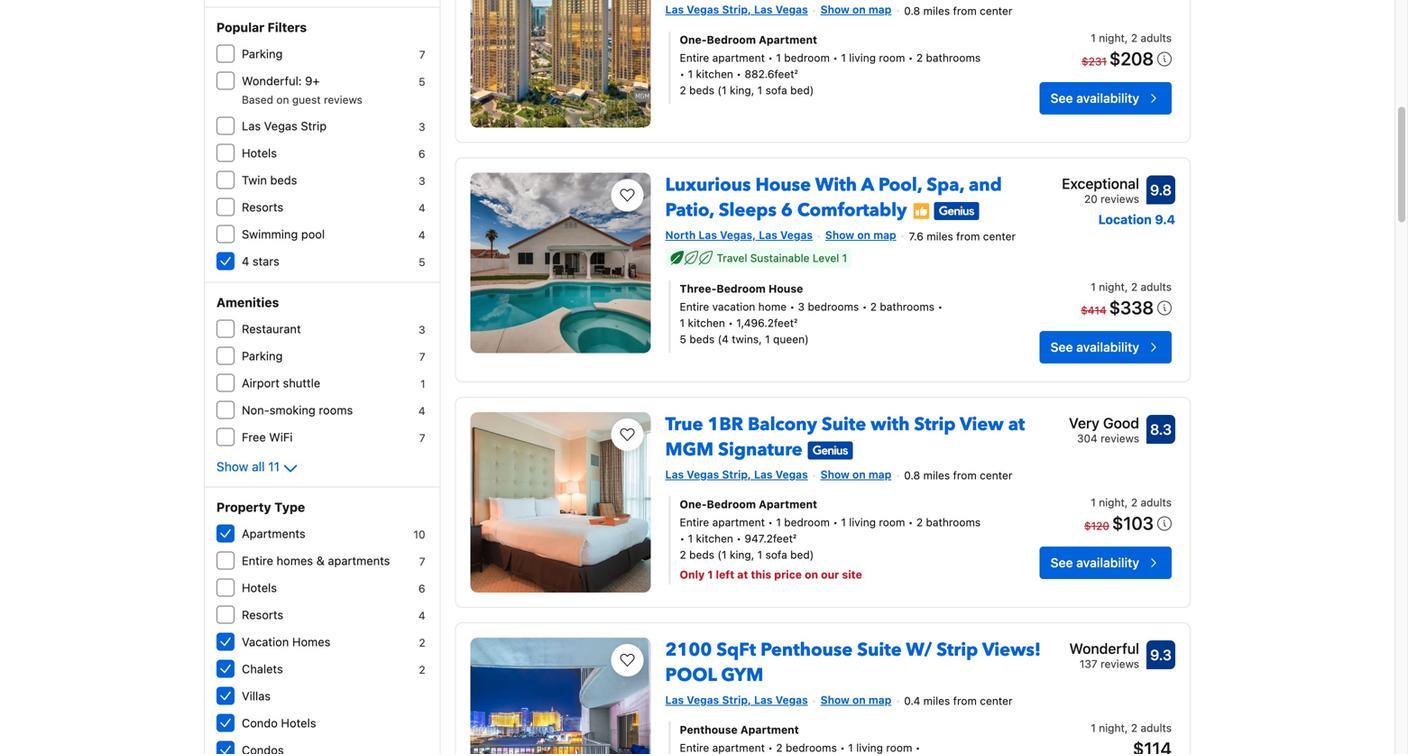 Task type: describe. For each thing, give the bounding box(es) containing it.
show up one-bedroom apartment entire apartment • 1 bedroom • 1 living room • 2 bathrooms • 1 kitchen • 882.6feet² 2 beds (1 king, 1 sofa bed)
[[821, 3, 850, 16]]

condo hotels
[[242, 716, 316, 730]]

at inside the "true 1br balcony suite with strip view at mgm signature"
[[1008, 412, 1025, 437]]

1 0.8 miles from center from the top
[[904, 4, 1013, 17]]

scored 9.3 element
[[1147, 640, 1176, 669]]

9.4
[[1155, 212, 1176, 227]]

true 1br balcony suite with strip view at mgm signature image
[[471, 412, 651, 593]]

travel
[[717, 252, 747, 264]]

3 for restaurant
[[419, 323, 425, 336]]

4 7 from the top
[[419, 555, 425, 568]]

show for penthouse apartment
[[821, 694, 850, 706]]

7.6
[[909, 230, 924, 243]]

miles for 0.4
[[924, 695, 950, 707]]

1 las vegas strip, las vegas from the top
[[665, 3, 808, 16]]

night for $103
[[1099, 496, 1125, 509]]

bedroom for $103
[[784, 516, 830, 529]]

map for 0.4 miles from center
[[869, 694, 892, 706]]

bed) for $103
[[790, 549, 814, 561]]

0 horizontal spatial penthouse
[[680, 724, 738, 736]]

based
[[242, 93, 273, 106]]

only
[[680, 569, 705, 581]]

non-smoking rooms
[[242, 403, 353, 417]]

apartment for $103
[[712, 516, 765, 529]]

bed) for $208
[[790, 84, 814, 96]]

apartments
[[328, 554, 390, 567]]

rooms
[[319, 403, 353, 417]]

from for 0.8
[[953, 469, 977, 482]]

one-bedroom apartment link for $208
[[680, 31, 985, 48]]

pool,
[[879, 173, 922, 198]]

our
[[821, 569, 839, 581]]

0.4
[[904, 695, 920, 707]]

travel sustainable level 1
[[717, 252, 847, 264]]

pool
[[665, 663, 717, 688]]

patio,
[[665, 198, 714, 223]]

apartment for $208
[[759, 33, 817, 46]]

one- for $208
[[680, 33, 707, 46]]

reviews inside exceptional 20 reviews
[[1101, 193, 1139, 205]]

true 1br balcony suite with strip view at mgm signature link
[[665, 405, 1025, 462]]

one- for $103
[[680, 498, 707, 511]]

three-bedroom house entire vacation home • 3 bedrooms • 2 bathrooms • 1 kitchen • 1,496.2feet² 5 beds (4 twins, 1 queen)
[[680, 282, 943, 345]]

bathrooms for $103
[[926, 516, 981, 529]]

5 for 4 stars
[[419, 256, 425, 268]]

1br
[[708, 412, 743, 437]]

apartment for $103
[[759, 498, 817, 511]]

free
[[242, 430, 266, 444]]

vacation
[[242, 635, 289, 649]]

very
[[1069, 414, 1100, 432]]

location
[[1099, 212, 1152, 227]]

beds inside three-bedroom house entire vacation home • 3 bedrooms • 2 bathrooms • 1 kitchen • 1,496.2feet² 5 beds (4 twins, 1 queen)
[[690, 333, 715, 345]]

bathrooms for $208
[[926, 51, 981, 64]]

20
[[1084, 193, 1098, 205]]

popular filters
[[217, 20, 307, 35]]

homes
[[292, 635, 331, 649]]

spa,
[[927, 173, 964, 198]]

one-bedroom apartment entire apartment • 1 bedroom • 1 living room • 2 bathrooms • 1 kitchen • 947.2feet² 2 beds (1 king, 1 sofa bed) only 1 left at this price on our site
[[680, 498, 981, 581]]

three-
[[680, 282, 717, 295]]

show for one-bedroom apartment
[[821, 468, 850, 481]]

popular
[[217, 20, 264, 35]]

4 1 night , 2 adults from the top
[[1091, 722, 1172, 735]]

4 stars
[[242, 254, 279, 268]]

suite for w/
[[857, 638, 902, 663]]

north las vegas, las vegas
[[665, 229, 813, 241]]

apartments
[[242, 527, 306, 540]]

from for 7.6
[[956, 230, 980, 243]]

4 night from the top
[[1099, 722, 1125, 735]]

king, for $208
[[730, 84, 755, 96]]

1,496.2feet²
[[736, 317, 798, 329]]

vegas,
[[720, 229, 756, 241]]

$120
[[1084, 520, 1110, 532]]

2 inside three-bedroom house entire vacation home • 3 bedrooms • 2 bathrooms • 1 kitchen • 1,496.2feet² 5 beds (4 twins, 1 queen)
[[870, 300, 877, 313]]

view
[[960, 412, 1004, 437]]

adults for $208
[[1141, 31, 1172, 44]]

miles for 7.6
[[927, 230, 953, 243]]

center for 0.4 miles from center
[[980, 695, 1013, 707]]

house inside three-bedroom house entire vacation home • 3 bedrooms • 2 bathrooms • 1 kitchen • 1,496.2feet² 5 beds (4 twins, 1 queen)
[[769, 282, 803, 295]]

strip for 2100 sqft penthouse suite w/ strip views! pool gym
[[937, 638, 978, 663]]

304
[[1077, 432, 1098, 445]]

exceptional element
[[1062, 173, 1139, 194]]

1 0.8 from the top
[[904, 4, 920, 17]]

$103
[[1112, 513, 1154, 534]]

$231
[[1082, 55, 1107, 68]]

adults for $338
[[1141, 280, 1172, 293]]

las vegas strip, las vegas for wonderful
[[665, 694, 808, 706]]

entire homes & apartments
[[242, 554, 390, 567]]

reviews inside very good 304 reviews
[[1101, 432, 1139, 445]]

luxurious
[[665, 173, 751, 198]]

center for 0.8 miles from center
[[980, 469, 1013, 482]]

bedroom inside one-bedroom apartment entire apartment • 1 bedroom • 1 living room • 2 bathrooms • 1 kitchen • 882.6feet² 2 beds (1 king, 1 sofa bed)
[[707, 33, 756, 46]]

9.8
[[1150, 181, 1172, 198]]

bedroom for 1br
[[707, 498, 756, 511]]

2100 sqft penthouse suite w/ strip views! pool gym
[[665, 638, 1041, 688]]

luxurious house with a pool, spa, and patio, sleeps 6 comfortably
[[665, 173, 1002, 223]]

comfortably
[[797, 198, 907, 223]]

3 for twin beds
[[419, 175, 425, 187]]

three-bedroom house link
[[680, 280, 985, 297]]

very good element
[[1069, 412, 1139, 434]]

bathrooms inside three-bedroom house entire vacation home • 3 bedrooms • 2 bathrooms • 1 kitchen • 1,496.2feet² 5 beds (4 twins, 1 queen)
[[880, 300, 935, 313]]

1 night , 2 adults for $338
[[1091, 280, 1172, 293]]

this
[[751, 569, 772, 581]]

living for $208
[[849, 51, 876, 64]]

1 night , 2 adults for $103
[[1091, 496, 1172, 509]]

show on map for 0.8 miles from center
[[821, 468, 892, 481]]

3 7 from the top
[[419, 432, 425, 444]]

vacation
[[712, 300, 755, 313]]

exceptional
[[1062, 175, 1139, 192]]

2100
[[665, 638, 712, 663]]

2 resorts from the top
[[242, 608, 283, 622]]

wonderful
[[1070, 640, 1139, 657]]

one-bedroom apartment link for $103
[[680, 496, 985, 513]]

based on guest reviews
[[242, 93, 363, 106]]

sustainable
[[750, 252, 810, 264]]

from for 0.4
[[953, 695, 977, 707]]

1 night , 2 adults for $208
[[1091, 31, 1172, 44]]

villas
[[242, 689, 271, 703]]

location 9.4
[[1099, 212, 1176, 227]]

137
[[1080, 658, 1098, 670]]

sqft
[[717, 638, 756, 663]]

1 availability from the top
[[1077, 91, 1139, 105]]

map up one-bedroom apartment entire apartment • 1 bedroom • 1 living room • 2 bathrooms • 1 kitchen • 882.6feet² 2 beds (1 king, 1 sofa bed)
[[869, 3, 892, 16]]

1 resorts from the top
[[242, 200, 283, 214]]

show on map up one-bedroom apartment entire apartment • 1 bedroom • 1 living room • 2 bathrooms • 1 kitchen • 882.6feet² 2 beds (1 king, 1 sofa bed)
[[821, 3, 892, 16]]

filters
[[268, 20, 307, 35]]

reviews right guest
[[324, 93, 363, 106]]

non-
[[242, 403, 270, 417]]

one-bedroom apartment entire apartment • 1 bedroom • 1 living room • 2 bathrooms • 1 kitchen • 882.6feet² 2 beds (1 king, 1 sofa bed)
[[680, 33, 981, 96]]

room for $103
[[879, 516, 905, 529]]

north
[[665, 229, 696, 241]]

balcony
[[748, 412, 817, 437]]

show on map for 7.6 miles from center
[[825, 229, 896, 241]]

2 vertical spatial hotels
[[281, 716, 316, 730]]

1 parking from the top
[[242, 47, 283, 60]]

, for $103
[[1125, 496, 1128, 509]]

luxurious house with a pool, spa, and patio, sleeps 6 comfortably link
[[665, 166, 1002, 223]]

kitchen for $208
[[696, 68, 733, 80]]

947.2feet²
[[745, 532, 797, 545]]

availability for true 1br balcony suite with strip view at mgm signature
[[1077, 555, 1139, 570]]

with
[[815, 173, 857, 198]]

pool
[[301, 227, 325, 241]]

mgm
[[665, 437, 714, 462]]

on down comfortably
[[857, 229, 871, 241]]

site
[[842, 569, 862, 581]]

apartment inside penthouse apartment link
[[741, 724, 799, 736]]

property type
[[217, 500, 305, 515]]

wifi
[[269, 430, 293, 444]]

1 see availability from the top
[[1051, 91, 1139, 105]]

9+
[[305, 74, 320, 88]]

homes
[[277, 554, 313, 567]]

2 parking from the top
[[242, 349, 283, 363]]

home
[[758, 300, 787, 313]]

2100 sqft penthouse suite w/ strip views! pool gym link
[[665, 630, 1041, 688]]

beds inside one-bedroom apartment entire apartment • 1 bedroom • 1 living room • 2 bathrooms • 1 kitchen • 947.2feet² 2 beds (1 king, 1 sofa bed) only 1 left at this price on our site
[[689, 549, 715, 561]]

5 inside three-bedroom house entire vacation home • 3 bedrooms • 2 bathrooms • 1 kitchen • 1,496.2feet² 5 beds (4 twins, 1 queen)
[[680, 333, 687, 345]]

show on map for 0.4 miles from center
[[821, 694, 892, 706]]



Task type: locate. For each thing, give the bounding box(es) containing it.
sofa inside one-bedroom apartment entire apartment • 1 bedroom • 1 living room • 2 bathrooms • 1 kitchen • 882.6feet² 2 beds (1 king, 1 sofa bed)
[[766, 84, 787, 96]]

3 night from the top
[[1099, 496, 1125, 509]]

las vegas strip, las vegas up 882.6feet²
[[665, 3, 808, 16]]

see availability link for true 1br balcony suite with strip view at mgm signature
[[1040, 547, 1172, 579]]

king, up left on the right
[[730, 549, 755, 561]]

1 vertical spatial sofa
[[766, 549, 787, 561]]

on down the "true 1br balcony suite with strip view at mgm signature"
[[853, 468, 866, 481]]

2 apartment from the top
[[712, 516, 765, 529]]

2 living from the top
[[849, 516, 876, 529]]

0 vertical spatial bed)
[[790, 84, 814, 96]]

0 vertical spatial see
[[1051, 91, 1073, 105]]

3 availability from the top
[[1077, 555, 1139, 570]]

(1 for $208
[[718, 84, 727, 96]]

wonderful element
[[1070, 638, 1139, 659]]

4
[[418, 202, 425, 214], [418, 229, 425, 241], [242, 254, 249, 268], [418, 405, 425, 417], [418, 609, 425, 622]]

0 vertical spatial one-bedroom apartment link
[[680, 31, 985, 48]]

1 vertical spatial hotels
[[242, 581, 277, 595]]

bed) down 882.6feet²
[[790, 84, 814, 96]]

bedroom inside one-bedroom apartment entire apartment • 1 bedroom • 1 living room • 2 bathrooms • 1 kitchen • 947.2feet² 2 beds (1 king, 1 sofa bed) only 1 left at this price on our site
[[784, 516, 830, 529]]

availability down the $231
[[1077, 91, 1139, 105]]

2 1 night , 2 adults from the top
[[1091, 280, 1172, 293]]

bedroom up 882.6feet²
[[784, 51, 830, 64]]

king,
[[730, 84, 755, 96], [730, 549, 755, 561]]

1 vertical spatial see availability link
[[1040, 331, 1172, 363]]

bedrooms
[[808, 300, 859, 313]]

hotels right condo
[[281, 716, 316, 730]]

1 bed) from the top
[[790, 84, 814, 96]]

room
[[879, 51, 905, 64], [879, 516, 905, 529]]

show up level
[[825, 229, 854, 241]]

strip inside the "true 1br balcony suite with strip view at mgm signature"
[[914, 412, 956, 437]]

map for 0.8 miles from center
[[869, 468, 892, 481]]

on down 2100 sqft penthouse suite w/ strip views! pool gym
[[853, 694, 866, 706]]

penthouse
[[761, 638, 853, 663], [680, 724, 738, 736]]

hotels up twin
[[242, 146, 277, 160]]

1 (1 from the top
[[718, 84, 727, 96]]

0 vertical spatial living
[[849, 51, 876, 64]]

adults up the $338
[[1141, 280, 1172, 293]]

living
[[849, 51, 876, 64], [849, 516, 876, 529]]

2 one- from the top
[[680, 498, 707, 511]]

0 vertical spatial bedroom
[[784, 51, 830, 64]]

las vegas strip
[[242, 119, 327, 133]]

miles
[[923, 4, 950, 17], [927, 230, 953, 243], [923, 469, 950, 482], [924, 695, 950, 707]]

kitchen inside one-bedroom apartment entire apartment • 1 bedroom • 1 living room • 2 bathrooms • 1 kitchen • 882.6feet² 2 beds (1 king, 1 sofa bed)
[[696, 68, 733, 80]]

1 night , 2 adults up the $338
[[1091, 280, 1172, 293]]

1 7 from the top
[[419, 48, 425, 61]]

0 vertical spatial kitchen
[[696, 68, 733, 80]]

sofa down 882.6feet²
[[766, 84, 787, 96]]

reviews down wonderful
[[1101, 658, 1139, 670]]

las vegas strip, las vegas
[[665, 3, 808, 16], [665, 468, 808, 481], [665, 694, 808, 706]]

property
[[217, 500, 271, 515]]

one-bedroom apartment link up 882.6feet²
[[680, 31, 985, 48]]

0 vertical spatial 0.8
[[904, 4, 920, 17]]

0 vertical spatial hotels
[[242, 146, 277, 160]]

see availability down the $231
[[1051, 91, 1139, 105]]

(1 inside one-bedroom apartment entire apartment • 1 bedroom • 1 living room • 2 bathrooms • 1 kitchen • 947.2feet² 2 beds (1 king, 1 sofa bed) only 1 left at this price on our site
[[718, 549, 727, 561]]

reviews up location
[[1101, 193, 1139, 205]]

2 vertical spatial strip
[[937, 638, 978, 663]]

1 vertical spatial house
[[769, 282, 803, 295]]

king, down 882.6feet²
[[730, 84, 755, 96]]

show for three-bedroom house
[[825, 229, 854, 241]]

vegas
[[687, 3, 719, 16], [776, 3, 808, 16], [264, 119, 298, 133], [780, 229, 813, 241], [687, 468, 719, 481], [776, 468, 808, 481], [687, 694, 719, 706], [776, 694, 808, 706]]

3 for las vegas strip
[[419, 120, 425, 133]]

1 1 night , 2 adults from the top
[[1091, 31, 1172, 44]]

2 vertical spatial see availability
[[1051, 555, 1139, 570]]

1 king, from the top
[[730, 84, 755, 96]]

suite left w/
[[857, 638, 902, 663]]

2 strip, from the top
[[722, 468, 751, 481]]

apartment up 882.6feet²
[[712, 51, 765, 64]]

2 room from the top
[[879, 516, 905, 529]]

2 vertical spatial strip,
[[722, 694, 751, 706]]

2 0.8 miles from center from the top
[[904, 469, 1013, 482]]

apartment for $208
[[712, 51, 765, 64]]

1 see availability link from the top
[[1040, 82, 1172, 114]]

price
[[774, 569, 802, 581]]

show on map down 2100 sqft penthouse suite w/ strip views! pool gym
[[821, 694, 892, 706]]

see availability down $120
[[1051, 555, 1139, 570]]

penthouse inside 2100 sqft penthouse suite w/ strip views! pool gym
[[761, 638, 853, 663]]

entire for $103
[[680, 516, 709, 529]]

bathrooms inside one-bedroom apartment entire apartment • 1 bedroom • 1 living room • 2 bathrooms • 1 kitchen • 947.2feet² 2 beds (1 king, 1 sofa bed) only 1 left at this price on our site
[[926, 516, 981, 529]]

0 vertical spatial apartment
[[712, 51, 765, 64]]

map left the 7.6
[[873, 229, 896, 241]]

bedroom up 947.2feet²
[[784, 516, 830, 529]]

this property is part of our preferred partner program. it's committed to providing excellent service and good value. it'll pay us a higher commission if you make a booking. image
[[913, 202, 931, 220], [913, 202, 931, 220]]

0 vertical spatial at
[[1008, 412, 1025, 437]]

left
[[716, 569, 735, 581]]

0 vertical spatial parking
[[242, 47, 283, 60]]

show down the "true 1br balcony suite with strip view at mgm signature"
[[821, 468, 850, 481]]

entire for $338
[[680, 300, 709, 313]]

show on map down the "true 1br balcony suite with strip view at mgm signature"
[[821, 468, 892, 481]]

king, for $103
[[730, 549, 755, 561]]

living for $103
[[849, 516, 876, 529]]

apartment inside one-bedroom apartment entire apartment • 1 bedroom • 1 living room • 2 bathrooms • 1 kitchen • 882.6feet² 2 beds (1 king, 1 sofa bed)
[[712, 51, 765, 64]]

see for luxurious house with a pool, spa, and patio, sleeps 6 comfortably
[[1051, 340, 1073, 354]]

see availability link for luxurious house with a pool, spa, and patio, sleeps 6 comfortably
[[1040, 331, 1172, 363]]

kitchen up left on the right
[[696, 532, 733, 545]]

2 las vegas strip, las vegas from the top
[[665, 468, 808, 481]]

sofa down 947.2feet²
[[766, 549, 787, 561]]

stars
[[252, 254, 279, 268]]

penthouse down the pool
[[680, 724, 738, 736]]

bedroom inside three-bedroom house entire vacation home • 3 bedrooms • 2 bathrooms • 1 kitchen • 1,496.2feet² 5 beds (4 twins, 1 queen)
[[717, 282, 766, 295]]

0.4 miles from center
[[904, 695, 1013, 707]]

0 horizontal spatial at
[[737, 569, 748, 581]]

strip, for very
[[722, 468, 751, 481]]

0 vertical spatial apartment
[[759, 33, 817, 46]]

5 for wonderful: 9+
[[419, 75, 425, 88]]

1 vertical spatial parking
[[242, 349, 283, 363]]

2 vertical spatial see availability link
[[1040, 547, 1172, 579]]

and
[[969, 173, 1002, 198]]

adults up "$208"
[[1141, 31, 1172, 44]]

adults for $103
[[1141, 496, 1172, 509]]

penthouse apartment link
[[680, 722, 985, 738]]

2 vertical spatial bathrooms
[[926, 516, 981, 529]]

show up penthouse apartment link
[[821, 694, 850, 706]]

2 adults from the top
[[1141, 280, 1172, 293]]

strip, for wonderful
[[722, 694, 751, 706]]

1 vertical spatial 0.8 miles from center
[[904, 469, 1013, 482]]

1 vertical spatial apartment
[[759, 498, 817, 511]]

see availability down $414
[[1051, 340, 1139, 354]]

882.6feet²
[[745, 68, 798, 80]]

0 vertical spatial bedroom
[[707, 33, 756, 46]]

king, inside one-bedroom apartment entire apartment • 1 bedroom • 1 living room • 2 bathrooms • 1 kitchen • 882.6feet² 2 beds (1 king, 1 sofa bed)
[[730, 84, 755, 96]]

show all 11 button
[[217, 458, 301, 480]]

las vegas strip, las vegas for very good
[[665, 468, 808, 481]]

0 vertical spatial suite
[[822, 412, 866, 437]]

0 vertical spatial resorts
[[242, 200, 283, 214]]

1 vertical spatial penthouse
[[680, 724, 738, 736]]

1 vertical spatial one-bedroom apartment link
[[680, 496, 985, 513]]

8.3
[[1150, 421, 1172, 438]]

apartment up 947.2feet²
[[759, 498, 817, 511]]

suite left with on the bottom right of page
[[822, 412, 866, 437]]

bathrooms
[[926, 51, 981, 64], [880, 300, 935, 313], [926, 516, 981, 529]]

2 bed) from the top
[[790, 549, 814, 561]]

1 vertical spatial at
[[737, 569, 748, 581]]

0 vertical spatial 6
[[419, 148, 425, 160]]

0 vertical spatial see availability link
[[1040, 82, 1172, 114]]

3
[[419, 120, 425, 133], [419, 175, 425, 187], [798, 300, 805, 313], [419, 323, 425, 336]]

2 king, from the top
[[730, 549, 755, 561]]

0 vertical spatial king,
[[730, 84, 755, 96]]

sleeps
[[719, 198, 777, 223]]

bedroom inside one-bedroom apartment entire apartment • 1 bedroom • 1 living room • 2 bathrooms • 1 kitchen • 882.6feet² 2 beds (1 king, 1 sofa bed)
[[784, 51, 830, 64]]

entire inside three-bedroom house entire vacation home • 3 bedrooms • 2 bathrooms • 1 kitchen • 1,496.2feet² 5 beds (4 twins, 1 queen)
[[680, 300, 709, 313]]

1 vertical spatial room
[[879, 516, 905, 529]]

adults up the $103 at the right bottom of the page
[[1141, 496, 1172, 509]]

type
[[274, 500, 305, 515]]

bed) inside one-bedroom apartment entire apartment • 1 bedroom • 1 living room • 2 bathrooms • 1 kitchen • 882.6feet² 2 beds (1 king, 1 sofa bed)
[[790, 84, 814, 96]]

1 vertical spatial one-
[[680, 498, 707, 511]]

see availability link down $414
[[1040, 331, 1172, 363]]

5
[[419, 75, 425, 88], [419, 256, 425, 268], [680, 333, 687, 345]]

apartment inside one-bedroom apartment entire apartment • 1 bedroom • 1 living room • 2 bathrooms • 1 kitchen • 947.2feet² 2 beds (1 king, 1 sofa bed) only 1 left at this price on our site
[[759, 498, 817, 511]]

0 vertical spatial house
[[756, 173, 811, 198]]

1 sofa from the top
[[766, 84, 787, 96]]

2 see availability link from the top
[[1040, 331, 1172, 363]]

king, inside one-bedroom apartment entire apartment • 1 bedroom • 1 living room • 2 bathrooms • 1 kitchen • 947.2feet² 2 beds (1 king, 1 sofa bed) only 1 left at this price on our site
[[730, 549, 755, 561]]

room inside one-bedroom apartment entire apartment • 1 bedroom • 1 living room • 2 bathrooms • 1 kitchen • 947.2feet² 2 beds (1 king, 1 sofa bed) only 1 left at this price on our site
[[879, 516, 905, 529]]

3 adults from the top
[[1141, 496, 1172, 509]]

entire inside one-bedroom apartment entire apartment • 1 bedroom • 1 living room • 2 bathrooms • 1 kitchen • 947.2feet² 2 beds (1 king, 1 sofa bed) only 1 left at this price on our site
[[680, 516, 709, 529]]

kitchen inside three-bedroom house entire vacation home • 3 bedrooms • 2 bathrooms • 1 kitchen • 1,496.2feet² 5 beds (4 twins, 1 queen)
[[688, 317, 725, 329]]

, down wonderful 137 reviews
[[1125, 722, 1128, 735]]

2 vertical spatial 6
[[419, 582, 425, 595]]

2 vertical spatial 5
[[680, 333, 687, 345]]

one- inside one-bedroom apartment entire apartment • 1 bedroom • 1 living room • 2 bathrooms • 1 kitchen • 882.6feet² 2 beds (1 king, 1 sofa bed)
[[680, 33, 707, 46]]

show on map down comfortably
[[825, 229, 896, 241]]

strip for true 1br balcony suite with strip view at mgm signature
[[914, 412, 956, 437]]

luxurious house with a pool, spa, and patio, sleeps 6 comfortably image
[[471, 173, 651, 353]]

(1 inside one-bedroom apartment entire apartment • 1 bedroom • 1 living room • 2 bathrooms • 1 kitchen • 882.6feet² 2 beds (1 king, 1 sofa bed)
[[718, 84, 727, 96]]

views!
[[982, 638, 1041, 663]]

0.8
[[904, 4, 920, 17], [904, 469, 920, 482]]

availability down $414
[[1077, 340, 1139, 354]]

1 vertical spatial 6
[[781, 198, 793, 223]]

beds inside one-bedroom apartment entire apartment • 1 bedroom • 1 living room • 2 bathrooms • 1 kitchen • 882.6feet² 2 beds (1 king, 1 sofa bed)
[[689, 84, 715, 96]]

3 las vegas strip, las vegas from the top
[[665, 694, 808, 706]]

bathrooms inside one-bedroom apartment entire apartment • 1 bedroom • 1 living room • 2 bathrooms • 1 kitchen • 882.6feet² 2 beds (1 king, 1 sofa bed)
[[926, 51, 981, 64]]

strip, down "signature"
[[722, 468, 751, 481]]

2 night from the top
[[1099, 280, 1125, 293]]

twin
[[242, 173, 267, 187]]

1 horizontal spatial penthouse
[[761, 638, 853, 663]]

1 one- from the top
[[680, 33, 707, 46]]

strip inside 2100 sqft penthouse suite w/ strip views! pool gym
[[937, 638, 978, 663]]

0 vertical spatial room
[[879, 51, 905, 64]]

las vegas strip, las vegas down "signature"
[[665, 468, 808, 481]]

1 vertical spatial 5
[[419, 256, 425, 268]]

twins,
[[732, 333, 762, 345]]

3 see availability from the top
[[1051, 555, 1139, 570]]

a
[[861, 173, 874, 198]]

bedroom up vacation at the right top
[[717, 282, 766, 295]]

restaurant
[[242, 322, 301, 336]]

2 vertical spatial availability
[[1077, 555, 1139, 570]]

room for $208
[[879, 51, 905, 64]]

airport shuttle
[[242, 376, 320, 390]]

kitchen up the (4
[[688, 317, 725, 329]]

at right left on the right
[[737, 569, 748, 581]]

2 see from the top
[[1051, 340, 1073, 354]]

see availability link down the $231
[[1040, 82, 1172, 114]]

6 inside luxurious house with a pool, spa, and patio, sleeps 6 comfortably
[[781, 198, 793, 223]]

smoking
[[270, 403, 316, 417]]

scored 8.3 element
[[1147, 415, 1176, 444]]

2 bedroom from the top
[[784, 516, 830, 529]]

bedroom inside one-bedroom apartment entire apartment • 1 bedroom • 1 living room • 2 bathrooms • 1 kitchen • 947.2feet² 2 beds (1 king, 1 sofa bed) only 1 left at this price on our site
[[707, 498, 756, 511]]

2 vertical spatial apartment
[[741, 724, 799, 736]]

apartment up 947.2feet²
[[712, 516, 765, 529]]

see for true 1br balcony suite with strip view at mgm signature
[[1051, 555, 1073, 570]]

strip,
[[722, 3, 751, 16], [722, 468, 751, 481], [722, 694, 751, 706]]

living inside one-bedroom apartment entire apartment • 1 bedroom • 1 living room • 2 bathrooms • 1 kitchen • 947.2feet² 2 beds (1 king, 1 sofa bed) only 1 left at this price on our site
[[849, 516, 876, 529]]

0 vertical spatial see availability
[[1051, 91, 1139, 105]]

, up the $338
[[1125, 280, 1128, 293]]

1 vertical spatial bedroom
[[784, 516, 830, 529]]

, for $208
[[1125, 31, 1128, 44]]

see availability
[[1051, 91, 1139, 105], [1051, 340, 1139, 354], [1051, 555, 1139, 570]]

1 night , 2 adults down 137
[[1091, 722, 1172, 735]]

1 room from the top
[[879, 51, 905, 64]]

guest
[[292, 93, 321, 106]]

0.8 miles from center
[[904, 4, 1013, 17], [904, 469, 1013, 482]]

on up one-bedroom apartment entire apartment • 1 bedroom • 1 living room • 2 bathrooms • 1 kitchen • 882.6feet² 2 beds (1 king, 1 sofa bed)
[[853, 3, 866, 16]]

map left 0.4
[[869, 694, 892, 706]]

suite for with
[[822, 412, 866, 437]]

1 vertical spatial bed)
[[790, 549, 814, 561]]

see availability for luxurious house with a pool, spa, and patio, sleeps 6 comfortably
[[1051, 340, 1139, 354]]

0 vertical spatial (1
[[718, 84, 727, 96]]

queen)
[[773, 333, 809, 345]]

strip, down gym
[[722, 694, 751, 706]]

miles for 0.8
[[923, 469, 950, 482]]

hotels down 'homes'
[[242, 581, 277, 595]]

one- inside one-bedroom apartment entire apartment • 1 bedroom • 1 living room • 2 bathrooms • 1 kitchen • 947.2feet² 2 beds (1 king, 1 sofa bed) only 1 left at this price on our site
[[680, 498, 707, 511]]

1 adults from the top
[[1141, 31, 1172, 44]]

center for 7.6 miles from center
[[983, 230, 1016, 243]]

0 vertical spatial bathrooms
[[926, 51, 981, 64]]

swimming pool
[[242, 227, 325, 241]]

1 night from the top
[[1099, 31, 1125, 44]]

4 adults from the top
[[1141, 722, 1172, 735]]

0 vertical spatial sofa
[[766, 84, 787, 96]]

apartment down gym
[[741, 724, 799, 736]]

house inside luxurious house with a pool, spa, and patio, sleeps 6 comfortably
[[756, 173, 811, 198]]

bed) up price
[[790, 549, 814, 561]]

0 vertical spatial strip,
[[722, 3, 751, 16]]

w/
[[906, 638, 932, 663]]

3 strip, from the top
[[722, 694, 751, 706]]

(4
[[718, 333, 729, 345]]

2 sofa from the top
[[766, 549, 787, 561]]

bed)
[[790, 84, 814, 96], [790, 549, 814, 561]]

see availability for true 1br balcony suite with strip view at mgm signature
[[1051, 555, 1139, 570]]

night up $120
[[1099, 496, 1125, 509]]

exceptional 20 reviews
[[1062, 175, 1139, 205]]

1 , from the top
[[1125, 31, 1128, 44]]

1 vertical spatial apartment
[[712, 516, 765, 529]]

apartment inside one-bedroom apartment entire apartment • 1 bedroom • 1 living room • 2 bathrooms • 1 kitchen • 882.6feet² 2 beds (1 king, 1 sofa bed)
[[759, 33, 817, 46]]

room inside one-bedroom apartment entire apartment • 1 bedroom • 1 living room • 2 bathrooms • 1 kitchen • 882.6feet² 2 beds (1 king, 1 sofa bed)
[[879, 51, 905, 64]]

3 see from the top
[[1051, 555, 1073, 570]]

1 night , 2 adults up "$208"
[[1091, 31, 1172, 44]]

house up home
[[769, 282, 803, 295]]

strip right w/
[[937, 638, 978, 663]]

2 vertical spatial see
[[1051, 555, 1073, 570]]

bedroom for $208
[[784, 51, 830, 64]]

very good 304 reviews
[[1069, 414, 1139, 445]]

2
[[1131, 31, 1138, 44], [916, 51, 923, 64], [680, 84, 686, 96], [1131, 280, 1138, 293], [870, 300, 877, 313], [1131, 496, 1138, 509], [916, 516, 923, 529], [680, 549, 686, 561], [419, 636, 425, 649], [419, 664, 425, 676], [1131, 722, 1138, 735]]

resorts down twin beds
[[242, 200, 283, 214]]

kitchen inside one-bedroom apartment entire apartment • 1 bedroom • 1 living room • 2 bathrooms • 1 kitchen • 947.2feet² 2 beds (1 king, 1 sofa bed) only 1 left at this price on our site
[[696, 532, 733, 545]]

1 vertical spatial kitchen
[[688, 317, 725, 329]]

resorts up vacation
[[242, 608, 283, 622]]

2 vertical spatial bedroom
[[707, 498, 756, 511]]

kitchen for $103
[[696, 532, 733, 545]]

1 apartment from the top
[[712, 51, 765, 64]]

on inside one-bedroom apartment entire apartment • 1 bedroom • 1 living room • 2 bathrooms • 1 kitchen • 947.2feet² 2 beds (1 king, 1 sofa bed) only 1 left at this price on our site
[[805, 569, 818, 581]]

entire for $208
[[680, 51, 709, 64]]

1 bedroom from the top
[[784, 51, 830, 64]]

1 vertical spatial bathrooms
[[880, 300, 935, 313]]

1 vertical spatial strip,
[[722, 468, 751, 481]]

availability down $120
[[1077, 555, 1139, 570]]

1 strip, from the top
[[722, 3, 751, 16]]

night for $338
[[1099, 280, 1125, 293]]

with
[[871, 412, 910, 437]]

show all 11
[[217, 459, 280, 474]]

1 living from the top
[[849, 51, 876, 64]]

1 vertical spatial las vegas strip, las vegas
[[665, 468, 808, 481]]

suite inside the "true 1br balcony suite with strip view at mgm signature"
[[822, 412, 866, 437]]

1 vertical spatial suite
[[857, 638, 902, 663]]

3 , from the top
[[1125, 496, 1128, 509]]

night up "$208"
[[1099, 31, 1125, 44]]

at right 'view'
[[1008, 412, 1025, 437]]

0 vertical spatial las vegas strip, las vegas
[[665, 3, 808, 16]]

map down with on the bottom right of page
[[869, 468, 892, 481]]

7
[[419, 48, 425, 61], [419, 350, 425, 363], [419, 432, 425, 444], [419, 555, 425, 568]]

reviews inside wonderful 137 reviews
[[1101, 658, 1139, 670]]

adults down scored 9.3 element
[[1141, 722, 1172, 735]]

1 vertical spatial availability
[[1077, 340, 1139, 354]]

2 (1 from the top
[[718, 549, 727, 561]]

at
[[1008, 412, 1025, 437], [737, 569, 748, 581]]

4 , from the top
[[1125, 722, 1128, 735]]

map for 7.6 miles from center
[[873, 229, 896, 241]]

good
[[1103, 414, 1139, 432]]

sofa inside one-bedroom apartment entire apartment • 1 bedroom • 1 living room • 2 bathrooms • 1 kitchen • 947.2feet² 2 beds (1 king, 1 sofa bed) only 1 left at this price on our site
[[766, 549, 787, 561]]

twin beds
[[242, 173, 297, 187]]

one-
[[680, 33, 707, 46], [680, 498, 707, 511]]

gym
[[721, 663, 764, 688]]

bed) inside one-bedroom apartment entire apartment • 1 bedroom • 1 living room • 2 bathrooms • 1 kitchen • 947.2feet² 2 beds (1 king, 1 sofa bed) only 1 left at this price on our site
[[790, 549, 814, 561]]

2 one-bedroom apartment link from the top
[[680, 496, 985, 513]]

night up the $338
[[1099, 280, 1125, 293]]

0 vertical spatial penthouse
[[761, 638, 853, 663]]

suite inside 2100 sqft penthouse suite w/ strip views! pool gym
[[857, 638, 902, 663]]

2 vertical spatial kitchen
[[696, 532, 733, 545]]

night down wonderful 137 reviews
[[1099, 722, 1125, 735]]

entire inside one-bedroom apartment entire apartment • 1 bedroom • 1 living room • 2 bathrooms • 1 kitchen • 882.6feet² 2 beds (1 king, 1 sofa bed)
[[680, 51, 709, 64]]

strip, up 882.6feet²
[[722, 3, 751, 16]]

parking up airport
[[242, 349, 283, 363]]

2 0.8 from the top
[[904, 469, 920, 482]]

0 vertical spatial 0.8 miles from center
[[904, 4, 1013, 17]]

sofa
[[766, 84, 787, 96], [766, 549, 787, 561]]

awesome the signature mgm condo with strip view. no resort fee! image
[[471, 0, 651, 128]]

2100 sqft penthouse suite w/ strip views! pool gym image
[[471, 638, 651, 754]]

see availability link down $120
[[1040, 547, 1172, 579]]

3 see availability link from the top
[[1040, 547, 1172, 579]]

on down wonderful: 9+
[[276, 93, 289, 106]]

parking down "popular filters"
[[242, 47, 283, 60]]

2 see availability from the top
[[1051, 340, 1139, 354]]

0 vertical spatial 5
[[419, 75, 425, 88]]

(1
[[718, 84, 727, 96], [718, 549, 727, 561]]

0 vertical spatial strip
[[301, 119, 327, 133]]

2 , from the top
[[1125, 280, 1128, 293]]

1 horizontal spatial at
[[1008, 412, 1025, 437]]

strip down guest
[[301, 119, 327, 133]]

•
[[768, 51, 773, 64], [833, 51, 838, 64], [908, 51, 913, 64], [680, 68, 685, 80], [736, 68, 742, 80], [790, 300, 795, 313], [862, 300, 867, 313], [938, 300, 943, 313], [728, 317, 733, 329], [768, 516, 773, 529], [833, 516, 838, 529], [908, 516, 913, 529], [680, 532, 685, 545], [736, 532, 742, 545]]

penthouse apartment
[[680, 724, 799, 736]]

reviews down good in the bottom right of the page
[[1101, 432, 1139, 445]]

1 one-bedroom apartment link from the top
[[680, 31, 985, 48]]

bedroom up 947.2feet²
[[707, 498, 756, 511]]

kitchen left 882.6feet²
[[696, 68, 733, 80]]

living inside one-bedroom apartment entire apartment • 1 bedroom • 1 living room • 2 bathrooms • 1 kitchen • 882.6feet² 2 beds (1 king, 1 sofa bed)
[[849, 51, 876, 64]]

night
[[1099, 31, 1125, 44], [1099, 280, 1125, 293], [1099, 496, 1125, 509], [1099, 722, 1125, 735]]

penthouse up gym
[[761, 638, 853, 663]]

1 night , 2 adults up the $103 at the right bottom of the page
[[1091, 496, 1172, 509]]

reviews
[[324, 93, 363, 106], [1101, 193, 1139, 205], [1101, 432, 1139, 445], [1101, 658, 1139, 670]]

bedroom up 882.6feet²
[[707, 33, 756, 46]]

wonderful 137 reviews
[[1070, 640, 1139, 670]]

scored 9.8 element
[[1147, 175, 1176, 204]]

strip right with on the bottom right of page
[[914, 412, 956, 437]]

suite
[[822, 412, 866, 437], [857, 638, 902, 663]]

bedroom for house
[[717, 282, 766, 295]]

on left our at the right of the page
[[805, 569, 818, 581]]

1 vertical spatial 0.8
[[904, 469, 920, 482]]

condo
[[242, 716, 278, 730]]

2 7 from the top
[[419, 350, 425, 363]]

$414
[[1081, 304, 1107, 317]]

adults
[[1141, 31, 1172, 44], [1141, 280, 1172, 293], [1141, 496, 1172, 509], [1141, 722, 1172, 735]]

0 vertical spatial availability
[[1077, 91, 1139, 105]]

1 vertical spatial living
[[849, 516, 876, 529]]

night for $208
[[1099, 31, 1125, 44]]

wonderful:
[[242, 74, 302, 88]]

, up "$208"
[[1125, 31, 1128, 44]]

1 vertical spatial resorts
[[242, 608, 283, 622]]

one-bedroom apartment link down the "true 1br balcony suite with strip view at mgm signature"
[[680, 496, 985, 513]]

sofa for $208
[[766, 84, 787, 96]]

2 vertical spatial las vegas strip, las vegas
[[665, 694, 808, 706]]

1 vertical spatial (1
[[718, 549, 727, 561]]

availability for luxurious house with a pool, spa, and patio, sleeps 6 comfortably
[[1077, 340, 1139, 354]]

las vegas strip, las vegas down gym
[[665, 694, 808, 706]]

7.6 miles from center
[[909, 230, 1016, 243]]

true
[[665, 412, 703, 437]]

1 see from the top
[[1051, 91, 1073, 105]]

11
[[268, 459, 280, 474]]

1 vertical spatial bedroom
[[717, 282, 766, 295]]

, for $338
[[1125, 280, 1128, 293]]

at inside one-bedroom apartment entire apartment • 1 bedroom • 1 living room • 2 bathrooms • 1 kitchen • 947.2feet² 2 beds (1 king, 1 sofa bed) only 1 left at this price on our site
[[737, 569, 748, 581]]

show inside dropdown button
[[217, 459, 248, 474]]

2 availability from the top
[[1077, 340, 1139, 354]]

show left all
[[217, 459, 248, 474]]

apartment inside one-bedroom apartment entire apartment • 1 bedroom • 1 living room • 2 bathrooms • 1 kitchen • 947.2feet² 2 beds (1 king, 1 sofa bed) only 1 left at this price on our site
[[712, 516, 765, 529]]

wonderful: 9+
[[242, 74, 320, 88]]

sofa for $103
[[766, 549, 787, 561]]

3 inside three-bedroom house entire vacation home • 3 bedrooms • 2 bathrooms • 1 kitchen • 1,496.2feet² 5 beds (4 twins, 1 queen)
[[798, 300, 805, 313]]

signature
[[718, 437, 803, 462]]

apartment up 882.6feet²
[[759, 33, 817, 46]]

house up sleeps
[[756, 173, 811, 198]]

, up the $103 at the right bottom of the page
[[1125, 496, 1128, 509]]

(1 for $103
[[718, 549, 727, 561]]

3 1 night , 2 adults from the top
[[1091, 496, 1172, 509]]

see availability link
[[1040, 82, 1172, 114], [1040, 331, 1172, 363], [1040, 547, 1172, 579]]

1 vertical spatial strip
[[914, 412, 956, 437]]

0 vertical spatial one-
[[680, 33, 707, 46]]

1 vertical spatial king,
[[730, 549, 755, 561]]

genius discounts available at this property. image
[[934, 202, 979, 220], [934, 202, 979, 220], [808, 442, 853, 460], [808, 442, 853, 460]]

1 vertical spatial see availability
[[1051, 340, 1139, 354]]

1 vertical spatial see
[[1051, 340, 1073, 354]]

6
[[419, 148, 425, 160], [781, 198, 793, 223], [419, 582, 425, 595]]

1 night , 2 adults
[[1091, 31, 1172, 44], [1091, 280, 1172, 293], [1091, 496, 1172, 509], [1091, 722, 1172, 735]]

true 1br balcony suite with strip view at mgm signature
[[665, 412, 1025, 462]]



Task type: vqa. For each thing, say whether or not it's contained in the screenshot.
second nights from the bottom of the page
no



